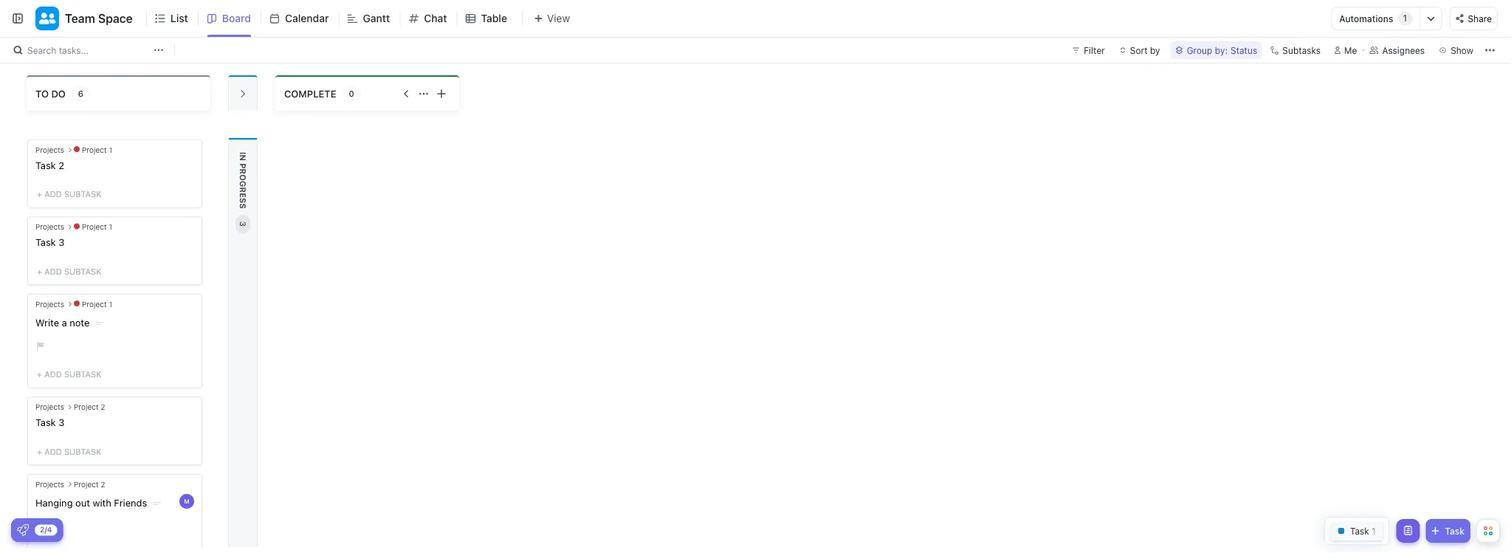 Task type: describe. For each thing, give the bounding box(es) containing it.
1 subtask from the top
[[64, 189, 101, 199]]

hanging out with friends
[[35, 497, 147, 508]]

4 add from the top
[[44, 447, 62, 456]]

p
[[238, 163, 248, 169]]

2 subtask from the top
[[64, 267, 101, 276]]

group
[[1187, 45, 1213, 55]]

1 vertical spatial 3
[[58, 237, 64, 248]]

table
[[481, 12, 507, 24]]

status
[[1231, 45, 1258, 55]]

‎task 2
[[35, 159, 64, 171]]

3 subtask from the top
[[64, 369, 101, 379]]

board
[[222, 12, 251, 24]]

1 s from the top
[[238, 198, 248, 203]]

e
[[238, 193, 248, 198]]

team
[[65, 11, 95, 25]]

chat
[[424, 12, 447, 24]]

chat link
[[424, 0, 453, 37]]

gantt
[[363, 12, 390, 24]]

to
[[35, 88, 49, 99]]

assignees
[[1383, 45, 1425, 55]]

2 projects from the top
[[35, 223, 64, 231]]

sort
[[1130, 45, 1148, 55]]

2 + add subtask from the top
[[37, 267, 101, 276]]

note
[[70, 317, 90, 328]]

by:
[[1215, 45, 1228, 55]]

team space button
[[59, 2, 133, 35]]

Search tasks... text field
[[27, 40, 150, 61]]

4 subtask from the top
[[64, 447, 101, 456]]

i
[[238, 152, 248, 155]]

me button
[[1328, 41, 1363, 59]]

1 + from the top
[[37, 189, 42, 199]]

tasks...
[[59, 45, 89, 55]]

i n p r o g r e s s
[[238, 152, 248, 209]]

assignees button
[[1363, 41, 1432, 59]]

project 1 for 2
[[82, 145, 112, 154]]

4 projects from the top
[[35, 403, 64, 411]]

user friends image
[[39, 12, 56, 25]]

sort by
[[1130, 45, 1160, 55]]

calendar link
[[285, 0, 335, 37]]

friends
[[114, 497, 147, 508]]

o
[[238, 174, 248, 181]]

1 vertical spatial task
[[35, 417, 56, 428]]

share button
[[1450, 7, 1498, 30]]

1 projects from the top
[[35, 145, 64, 154]]

calendar
[[285, 12, 329, 24]]

3 add from the top
[[44, 369, 62, 379]]

do
[[51, 88, 66, 99]]

subtasks
[[1283, 45, 1321, 55]]

me
[[1345, 45, 1357, 55]]

gantt link
[[363, 0, 396, 37]]

2 add from the top
[[44, 267, 62, 276]]

6
[[78, 89, 83, 99]]

group by: status
[[1187, 45, 1258, 55]]

2 r from the top
[[238, 187, 248, 193]]

4 + from the top
[[37, 447, 42, 456]]

3 project 1 from the top
[[82, 300, 112, 308]]

a
[[62, 317, 67, 328]]

write
[[35, 317, 59, 328]]

1 task 3 from the top
[[35, 237, 64, 248]]

list
[[170, 12, 188, 24]]



Task type: vqa. For each thing, say whether or not it's contained in the screenshot.
Large Client Project link
no



Task type: locate. For each thing, give the bounding box(es) containing it.
out
[[75, 497, 90, 508]]

2 + from the top
[[37, 267, 42, 276]]

task
[[35, 237, 56, 248], [35, 417, 56, 428], [1445, 526, 1465, 536]]

1 vertical spatial project 1
[[82, 223, 112, 231]]

project 1 for 3
[[82, 223, 112, 231]]

hanging
[[35, 497, 73, 508]]

0 vertical spatial task 3
[[35, 237, 64, 248]]

subtask up note
[[64, 267, 101, 276]]

+ add subtask down ‎task 2
[[37, 189, 101, 199]]

+ up the write
[[37, 267, 42, 276]]

automations
[[1340, 13, 1394, 24]]

3 + from the top
[[37, 369, 42, 379]]

1 add from the top
[[44, 189, 62, 199]]

r
[[238, 169, 248, 174], [238, 187, 248, 193]]

2/4
[[40, 525, 52, 534]]

3 + add subtask from the top
[[37, 369, 101, 379]]

2 task 3 from the top
[[35, 417, 64, 428]]

projects
[[35, 145, 64, 154], [35, 223, 64, 231], [35, 300, 64, 308], [35, 403, 64, 411], [35, 480, 64, 488]]

show
[[1451, 45, 1474, 55]]

show button
[[1435, 41, 1478, 59]]

0 vertical spatial 3
[[238, 221, 248, 227]]

add up hanging at the bottom
[[44, 447, 62, 456]]

search
[[27, 45, 56, 55]]

+
[[37, 189, 42, 199], [37, 267, 42, 276], [37, 369, 42, 379], [37, 447, 42, 456]]

4 + add subtask from the top
[[37, 447, 101, 456]]

add down the write
[[44, 369, 62, 379]]

1 r from the top
[[238, 169, 248, 174]]

+ down ‎task at top
[[37, 189, 42, 199]]

+ add subtask up out
[[37, 447, 101, 456]]

1 project 2 from the top
[[74, 403, 105, 411]]

view
[[547, 12, 570, 24]]

project
[[82, 145, 107, 154], [82, 223, 107, 231], [82, 300, 107, 308], [74, 403, 99, 411], [74, 480, 99, 488]]

add
[[44, 189, 62, 199], [44, 267, 62, 276], [44, 369, 62, 379], [44, 447, 62, 456]]

2 project 1 from the top
[[82, 223, 112, 231]]

0 vertical spatial 2
[[58, 159, 64, 171]]

+ add subtask down the a
[[37, 369, 101, 379]]

board link
[[222, 0, 257, 37]]

m
[[184, 498, 189, 505]]

2 vertical spatial 2
[[101, 480, 105, 488]]

+ down the write
[[37, 369, 42, 379]]

sort by button
[[1114, 41, 1168, 59]]

share
[[1468, 13, 1492, 24]]

n
[[238, 155, 248, 161]]

to do
[[35, 88, 66, 99]]

s
[[238, 198, 248, 203], [238, 203, 248, 209]]

1 vertical spatial r
[[238, 187, 248, 193]]

5 projects from the top
[[35, 480, 64, 488]]

add down ‎task 2
[[44, 189, 62, 199]]

2 vertical spatial task
[[1445, 526, 1465, 536]]

with
[[93, 497, 111, 508]]

m button
[[178, 492, 196, 510]]

0 vertical spatial project 1
[[82, 145, 112, 154]]

0 vertical spatial project 2
[[74, 403, 105, 411]]

s down e on the left of page
[[238, 203, 248, 209]]

view button
[[522, 9, 575, 28]]

onboarding checklist button image
[[17, 524, 29, 536]]

space
[[98, 11, 133, 25]]

1 vertical spatial task 3
[[35, 417, 64, 428]]

1 + add subtask from the top
[[37, 189, 101, 199]]

subtask down note
[[64, 369, 101, 379]]

0 vertical spatial r
[[238, 169, 248, 174]]

r down the o
[[238, 187, 248, 193]]

2
[[58, 159, 64, 171], [101, 403, 105, 411], [101, 480, 105, 488]]

onboarding checklist button element
[[17, 524, 29, 536]]

0
[[349, 89, 354, 99]]

r up 'g'
[[238, 169, 248, 174]]

1 vertical spatial 2
[[101, 403, 105, 411]]

subtask
[[64, 189, 101, 199], [64, 267, 101, 276], [64, 369, 101, 379], [64, 447, 101, 456]]

2 project 2 from the top
[[74, 480, 105, 488]]

filter
[[1084, 45, 1105, 55]]

search tasks...
[[27, 45, 89, 55]]

1 vertical spatial project 2
[[74, 480, 105, 488]]

1
[[1403, 13, 1408, 23], [109, 145, 112, 154], [109, 223, 112, 231], [109, 300, 112, 308]]

+ up hanging at the bottom
[[37, 447, 42, 456]]

+ add subtask
[[37, 189, 101, 199], [37, 267, 101, 276], [37, 369, 101, 379], [37, 447, 101, 456]]

project 1
[[82, 145, 112, 154], [82, 223, 112, 231], [82, 300, 112, 308]]

2 vertical spatial 3
[[58, 417, 64, 428]]

1 project 1 from the top
[[82, 145, 112, 154]]

+ add subtask up the a
[[37, 267, 101, 276]]

task 3
[[35, 237, 64, 248], [35, 417, 64, 428]]

g
[[238, 181, 248, 187]]

subtask up out
[[64, 447, 101, 456]]

3 projects from the top
[[35, 300, 64, 308]]

table link
[[481, 0, 513, 37]]

by
[[1150, 45, 1160, 55]]

add up the write
[[44, 267, 62, 276]]

subtasks button
[[1265, 41, 1325, 59]]

subtask down ‎task 2
[[64, 189, 101, 199]]

write a note
[[35, 317, 90, 328]]

filter button
[[1066, 41, 1111, 59]]

‎task
[[35, 159, 56, 171]]

team space
[[65, 11, 133, 25]]

2 vertical spatial project 1
[[82, 300, 112, 308]]

project 2
[[74, 403, 105, 411], [74, 480, 105, 488]]

2 s from the top
[[238, 203, 248, 209]]

0 vertical spatial task
[[35, 237, 56, 248]]

3
[[238, 221, 248, 227], [58, 237, 64, 248], [58, 417, 64, 428]]

complete
[[284, 88, 336, 99]]

s down 'g'
[[238, 198, 248, 203]]

list link
[[170, 0, 194, 37]]



